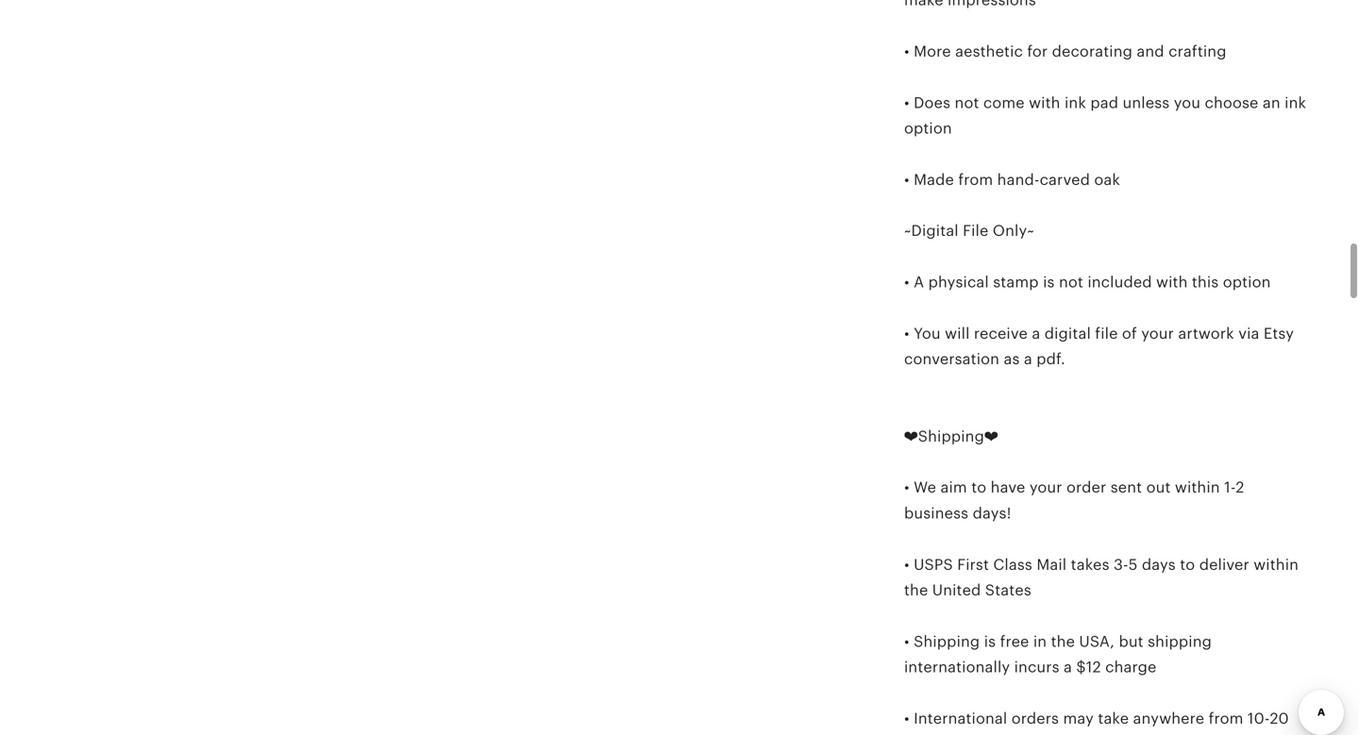 Task type: locate. For each thing, give the bounding box(es) containing it.
stamp
[[993, 274, 1039, 291]]

ink
[[1065, 94, 1087, 111], [1285, 94, 1307, 111]]

7 • from the top
[[904, 556, 910, 573]]

9 • from the top
[[904, 710, 910, 727]]

option down does
[[904, 120, 952, 137]]

• inside • international orders may take anywhere from 10-20
[[904, 710, 910, 727]]

• inside the '• does not come with ink pad unless you choose an ink option'
[[904, 94, 910, 111]]

etsy
[[1264, 325, 1294, 342]]

1 vertical spatial your
[[1030, 479, 1063, 496]]

days!
[[973, 505, 1012, 522]]

1 vertical spatial the
[[1051, 633, 1075, 650]]

with left this
[[1156, 274, 1188, 291]]

• left made
[[904, 171, 910, 188]]

0 horizontal spatial is
[[984, 633, 996, 650]]

the down usps
[[904, 582, 928, 599]]

0 horizontal spatial within
[[1175, 479, 1220, 496]]

• inside • we aim to have your order sent out within 1-2 business days!
[[904, 479, 910, 496]]

days
[[1142, 556, 1176, 573]]

takes
[[1071, 556, 1110, 573]]

out
[[1147, 479, 1171, 496]]

to right aim
[[972, 479, 987, 496]]

• for • we aim to have your order sent out within 1-2 business days!
[[904, 479, 910, 496]]

with
[[1029, 94, 1061, 111], [1156, 274, 1188, 291]]

to right days on the bottom right of the page
[[1180, 556, 1195, 573]]

• usps first class mail takes 3-5 days to deliver within the united states
[[904, 556, 1299, 599]]

0 vertical spatial to
[[972, 479, 987, 496]]

8 • from the top
[[904, 633, 910, 650]]

pdf.
[[1037, 351, 1066, 368]]

0 horizontal spatial not
[[955, 94, 979, 111]]

6 • from the top
[[904, 479, 910, 496]]

1 vertical spatial within
[[1254, 556, 1299, 573]]

• you will receive a digital file of your artwork via etsy conversation as a pdf.
[[904, 325, 1294, 368]]

order
[[1067, 479, 1107, 496]]

conversation
[[904, 351, 1000, 368]]

usps
[[914, 556, 953, 573]]

option inside the '• does not come with ink pad unless you choose an ink option'
[[904, 120, 952, 137]]

~digital
[[904, 223, 959, 240]]

• left "we"
[[904, 479, 910, 496]]

your right of at the top of the page
[[1142, 325, 1174, 342]]

option
[[904, 120, 952, 137], [1223, 274, 1271, 291]]

0 vertical spatial the
[[904, 582, 928, 599]]

shipping
[[1148, 633, 1212, 650]]

a
[[1032, 325, 1041, 342], [1024, 351, 1033, 368], [1064, 659, 1072, 676]]

4 • from the top
[[904, 274, 910, 291]]

class
[[993, 556, 1033, 573]]

is inside • shipping is free in the usa, but shipping internationally incurs a $12 charge
[[984, 633, 996, 650]]

• for • shipping is free in the usa, but shipping internationally incurs a $12 charge
[[904, 633, 910, 650]]

of
[[1122, 325, 1137, 342]]

usa,
[[1079, 633, 1115, 650]]

1 horizontal spatial to
[[1180, 556, 1195, 573]]

2
[[1236, 479, 1245, 496]]

0 horizontal spatial the
[[904, 582, 928, 599]]

as
[[1004, 351, 1020, 368]]

0 horizontal spatial to
[[972, 479, 987, 496]]

0 vertical spatial option
[[904, 120, 952, 137]]

0 vertical spatial within
[[1175, 479, 1220, 496]]

1 horizontal spatial the
[[1051, 633, 1075, 650]]

not
[[955, 94, 979, 111], [1059, 274, 1084, 291]]

• left usps
[[904, 556, 910, 573]]

your right 'have'
[[1030, 479, 1063, 496]]

to inside • usps first class mail takes 3-5 days to deliver within the united states
[[1180, 556, 1195, 573]]

0 horizontal spatial with
[[1029, 94, 1061, 111]]

0 vertical spatial with
[[1029, 94, 1061, 111]]

1 horizontal spatial ink
[[1285, 94, 1307, 111]]

3-
[[1114, 556, 1129, 573]]

sent
[[1111, 479, 1142, 496]]

0 horizontal spatial from
[[958, 171, 993, 188]]

0 horizontal spatial ink
[[1065, 94, 1087, 111]]

file
[[963, 223, 989, 240]]

0 vertical spatial your
[[1142, 325, 1174, 342]]

to
[[972, 479, 987, 496], [1180, 556, 1195, 573]]

• for • made from hand-carved oak
[[904, 171, 910, 188]]

• left international
[[904, 710, 910, 727]]

within
[[1175, 479, 1220, 496], [1254, 556, 1299, 573]]

• a physical stamp is not included with this option
[[904, 274, 1271, 291]]

deliver
[[1200, 556, 1250, 573]]

your inside • you will receive a digital file of your artwork via etsy conversation as a pdf.
[[1142, 325, 1174, 342]]

within right deliver
[[1254, 556, 1299, 573]]

is right 'stamp'
[[1043, 274, 1055, 291]]

your inside • we aim to have your order sent out within 1-2 business days!
[[1030, 479, 1063, 496]]

0 horizontal spatial option
[[904, 120, 952, 137]]

international
[[914, 710, 1008, 727]]

crafting
[[1169, 43, 1227, 60]]

the inside • usps first class mail takes 3-5 days to deliver within the united states
[[904, 582, 928, 599]]

1 horizontal spatial with
[[1156, 274, 1188, 291]]

with right come
[[1029, 94, 1061, 111]]

ink left pad
[[1065, 94, 1087, 111]]

• for • a physical stamp is not included with this option
[[904, 274, 910, 291]]

1 horizontal spatial from
[[1209, 710, 1244, 727]]

•
[[904, 43, 910, 60], [904, 94, 910, 111], [904, 171, 910, 188], [904, 274, 910, 291], [904, 325, 910, 342], [904, 479, 910, 496], [904, 556, 910, 573], [904, 633, 910, 650], [904, 710, 910, 727]]

you
[[914, 325, 941, 342]]

1 vertical spatial from
[[1209, 710, 1244, 727]]

1 horizontal spatial within
[[1254, 556, 1299, 573]]

1 • from the top
[[904, 43, 910, 60]]

0 vertical spatial not
[[955, 94, 979, 111]]

1 vertical spatial is
[[984, 633, 996, 650]]

• left more
[[904, 43, 910, 60]]

10-
[[1248, 710, 1270, 727]]

from inside • international orders may take anywhere from 10-20
[[1209, 710, 1244, 727]]

2 vertical spatial a
[[1064, 659, 1072, 676]]

shipping
[[914, 633, 980, 650]]

20
[[1270, 710, 1289, 727]]

states
[[985, 582, 1032, 599]]

• more aesthetic for decorating and crafting
[[904, 43, 1227, 60]]

0 vertical spatial from
[[958, 171, 993, 188]]

is left free
[[984, 633, 996, 650]]

a left $12
[[1064, 659, 1072, 676]]

from
[[958, 171, 993, 188], [1209, 710, 1244, 727]]

1 vertical spatial not
[[1059, 274, 1084, 291]]

• inside • shipping is free in the usa, but shipping internationally incurs a $12 charge
[[904, 633, 910, 650]]

is
[[1043, 274, 1055, 291], [984, 633, 996, 650]]

pad
[[1091, 94, 1119, 111]]

• we aim to have your order sent out within 1-2 business days!
[[904, 479, 1245, 522]]

not left included
[[1059, 274, 1084, 291]]

$12
[[1077, 659, 1101, 676]]

from left 10-
[[1209, 710, 1244, 727]]

• left does
[[904, 94, 910, 111]]

1 horizontal spatial your
[[1142, 325, 1174, 342]]

have
[[991, 479, 1026, 496]]

may
[[1063, 710, 1094, 727]]

1 horizontal spatial option
[[1223, 274, 1271, 291]]

• left shipping
[[904, 633, 910, 650]]

1 horizontal spatial not
[[1059, 274, 1084, 291]]

decorating
[[1052, 43, 1133, 60]]

• for • does not come with ink pad unless you choose an ink option
[[904, 94, 910, 111]]

the right in
[[1051, 633, 1075, 650]]

your
[[1142, 325, 1174, 342], [1030, 479, 1063, 496]]

a up 'pdf.'
[[1032, 325, 1041, 342]]

• made from hand-carved oak
[[904, 171, 1121, 188]]

made
[[914, 171, 954, 188]]

1 horizontal spatial is
[[1043, 274, 1055, 291]]

a inside • shipping is free in the usa, but shipping internationally incurs a $12 charge
[[1064, 659, 1072, 676]]

5
[[1129, 556, 1138, 573]]

• inside • usps first class mail takes 3-5 days to deliver within the united states
[[904, 556, 910, 573]]

3 • from the top
[[904, 171, 910, 188]]

not right does
[[955, 94, 979, 111]]

5 • from the top
[[904, 325, 910, 342]]

from right made
[[958, 171, 993, 188]]

take
[[1098, 710, 1129, 727]]

• left the you
[[904, 325, 910, 342]]

a right as
[[1024, 351, 1033, 368]]

more
[[914, 43, 951, 60]]

1 vertical spatial to
[[1180, 556, 1195, 573]]

• inside • you will receive a digital file of your artwork via etsy conversation as a pdf.
[[904, 325, 910, 342]]

option right this
[[1223, 274, 1271, 291]]

receive
[[974, 325, 1028, 342]]

• for • usps first class mail takes 3-5 days to deliver within the united states
[[904, 556, 910, 573]]

the
[[904, 582, 928, 599], [1051, 633, 1075, 650]]

ink right an
[[1285, 94, 1307, 111]]

2 • from the top
[[904, 94, 910, 111]]

0 horizontal spatial your
[[1030, 479, 1063, 496]]

~digital file only~
[[904, 223, 1034, 240]]

will
[[945, 325, 970, 342]]

business
[[904, 505, 969, 522]]

charge
[[1106, 659, 1157, 676]]

• left a in the top right of the page
[[904, 274, 910, 291]]

within left 1-
[[1175, 479, 1220, 496]]



Task type: describe. For each thing, give the bounding box(es) containing it.
this
[[1192, 274, 1219, 291]]

1-
[[1224, 479, 1236, 496]]

incurs
[[1014, 659, 1060, 676]]

with inside the '• does not come with ink pad unless you choose an ink option'
[[1029, 94, 1061, 111]]

does
[[914, 94, 951, 111]]

1 vertical spatial a
[[1024, 351, 1033, 368]]

first
[[958, 556, 989, 573]]

an
[[1263, 94, 1281, 111]]

you
[[1174, 94, 1201, 111]]

choose
[[1205, 94, 1259, 111]]

• international orders may take anywhere from 10-20
[[904, 710, 1289, 735]]

free
[[1000, 633, 1029, 650]]

to inside • we aim to have your order sent out within 1-2 business days!
[[972, 479, 987, 496]]

file
[[1095, 325, 1118, 342]]

aim
[[941, 479, 967, 496]]

we
[[914, 479, 937, 496]]

• for • you will receive a digital file of your artwork via etsy conversation as a pdf.
[[904, 325, 910, 342]]

come
[[984, 94, 1025, 111]]

aesthetic
[[955, 43, 1023, 60]]

united
[[933, 582, 981, 599]]

only~
[[993, 223, 1034, 240]]

0 vertical spatial a
[[1032, 325, 1041, 342]]

in
[[1034, 633, 1047, 650]]

• for • international orders may take anywhere from 10-20
[[904, 710, 910, 727]]

anywhere
[[1133, 710, 1205, 727]]

internationally
[[904, 659, 1010, 676]]

mail
[[1037, 556, 1067, 573]]

included
[[1088, 274, 1152, 291]]

the inside • shipping is free in the usa, but shipping internationally incurs a $12 charge
[[1051, 633, 1075, 650]]

0 vertical spatial is
[[1043, 274, 1055, 291]]

1 ink from the left
[[1065, 94, 1087, 111]]

within inside • we aim to have your order sent out within 1-2 business days!
[[1175, 479, 1220, 496]]

for
[[1027, 43, 1048, 60]]

a
[[914, 274, 924, 291]]

oak
[[1094, 171, 1121, 188]]

via
[[1239, 325, 1260, 342]]

digital
[[1045, 325, 1091, 342]]

• shipping is free in the usa, but shipping internationally incurs a $12 charge
[[904, 633, 1212, 676]]

but
[[1119, 633, 1144, 650]]

physical
[[929, 274, 989, 291]]

and
[[1137, 43, 1165, 60]]

• does not come with ink pad unless you choose an ink option
[[904, 94, 1307, 137]]

• for • more aesthetic for decorating and crafting
[[904, 43, 910, 60]]

1 vertical spatial option
[[1223, 274, 1271, 291]]

orders
[[1012, 710, 1059, 727]]

not inside the '• does not come with ink pad unless you choose an ink option'
[[955, 94, 979, 111]]

❤shipping❤
[[904, 428, 998, 445]]

1 vertical spatial with
[[1156, 274, 1188, 291]]

unless
[[1123, 94, 1170, 111]]

hand-
[[998, 171, 1040, 188]]

artwork
[[1179, 325, 1235, 342]]

within inside • usps first class mail takes 3-5 days to deliver within the united states
[[1254, 556, 1299, 573]]

2 ink from the left
[[1285, 94, 1307, 111]]

carved
[[1040, 171, 1090, 188]]



Task type: vqa. For each thing, say whether or not it's contained in the screenshot.
the leftmost is
yes



